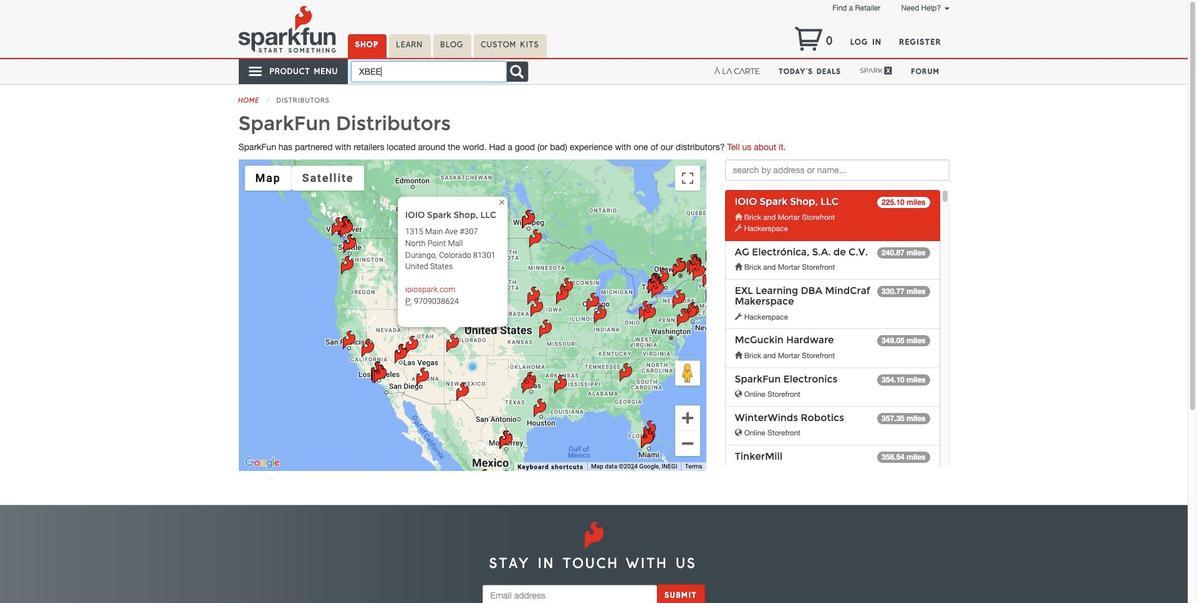 Task type: vqa. For each thing, say whether or not it's contained in the screenshot.
second wrench icon
yes



Task type: locate. For each thing, give the bounding box(es) containing it.
0 vertical spatial globe image
[[735, 391, 743, 399]]

2 vertical spatial home image
[[735, 353, 743, 360]]

1 vertical spatial wrench image
[[735, 314, 743, 321]]

None submit
[[657, 585, 706, 604]]

search by address or name... search field
[[725, 160, 950, 181]]

dialog
[[398, 193, 511, 328]]

menu bar
[[245, 166, 365, 191]]

globe image
[[735, 391, 743, 399], [735, 430, 743, 437]]

0 vertical spatial wrench image
[[735, 225, 743, 233]]

home image
[[735, 214, 743, 221], [735, 264, 743, 272], [735, 353, 743, 360]]

2 wrench image from the top
[[735, 314, 743, 321]]

1 vertical spatial globe image
[[735, 430, 743, 437]]

0 vertical spatial home image
[[735, 214, 743, 221]]

wrench image
[[735, 225, 743, 233], [735, 314, 743, 321]]

google image
[[242, 456, 283, 472]]

1 vertical spatial home image
[[735, 264, 743, 272]]

2 home image from the top
[[735, 264, 743, 272]]



Task type: describe. For each thing, give the bounding box(es) containing it.
hamburger image
[[248, 64, 264, 79]]

map region
[[239, 160, 707, 472]]

Email address email field
[[483, 586, 657, 604]]

find products, tutorials, etc... text field
[[351, 61, 507, 82]]

1 globe image from the top
[[735, 391, 743, 399]]

3 home image from the top
[[735, 353, 743, 360]]

2 globe image from the top
[[735, 430, 743, 437]]

1 home image from the top
[[735, 214, 743, 221]]

1 wrench image from the top
[[735, 225, 743, 233]]



